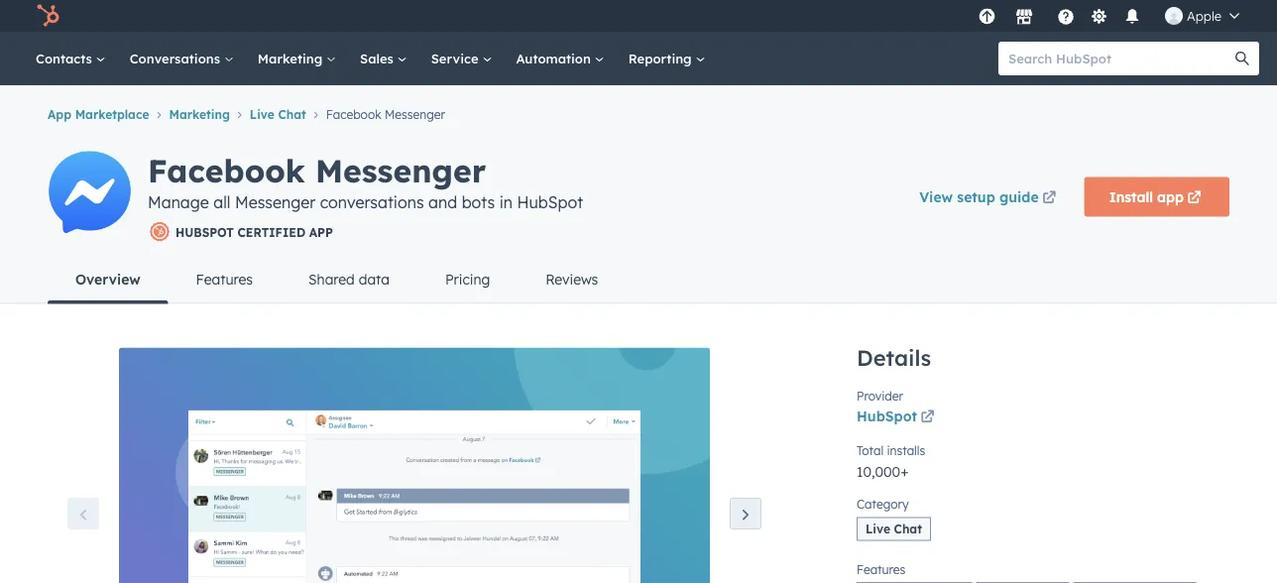 Task type: vqa. For each thing, say whether or not it's contained in the screenshot.
second (CDT) from left
no



Task type: locate. For each thing, give the bounding box(es) containing it.
0 horizontal spatial chat
[[278, 107, 306, 122]]

1 horizontal spatial chat
[[894, 522, 922, 537]]

facebook messenger
[[326, 107, 445, 122]]

reporting
[[629, 50, 696, 66]]

1 vertical spatial hubspot link
[[857, 406, 938, 430]]

hubspot link up contacts
[[24, 4, 74, 28]]

navigation containing overview
[[48, 255, 1230, 305]]

facebook
[[326, 107, 382, 122], [148, 150, 305, 190]]

contacts
[[36, 50, 96, 66]]

shared
[[309, 270, 355, 288]]

marketing down conversations link
[[169, 107, 230, 122]]

live chat
[[250, 107, 306, 122]]

category live chat
[[857, 497, 922, 537]]

1 vertical spatial messenger
[[315, 150, 486, 190]]

1 vertical spatial chat
[[894, 522, 922, 537]]

1 horizontal spatial hubspot
[[517, 192, 583, 212]]

0 vertical spatial marketing
[[258, 50, 326, 66]]

Search HubSpot search field
[[999, 42, 1242, 75]]

2 navigation from the top
[[48, 255, 1230, 305]]

1 vertical spatial live chat link
[[857, 517, 931, 545]]

install app link
[[1085, 177, 1230, 217]]

upgrade link
[[975, 5, 1000, 26]]

0 vertical spatial hubspot
[[517, 192, 583, 212]]

1 link opens in a new window image from the top
[[921, 406, 935, 430]]

2 horizontal spatial hubspot
[[857, 408, 918, 425]]

1 horizontal spatial facebook
[[326, 107, 382, 122]]

features
[[196, 270, 253, 288], [857, 562, 906, 577]]

0 horizontal spatial app
[[48, 107, 71, 122]]

reporting link
[[617, 32, 718, 85]]

features down the hubspot certified app
[[196, 270, 253, 288]]

hubspot
[[517, 192, 583, 212], [176, 225, 234, 239], [857, 408, 918, 425]]

all
[[214, 192, 231, 212]]

facebook up all
[[148, 150, 305, 190]]

automation
[[516, 50, 595, 66]]

live chat link down category
[[857, 517, 931, 545]]

1 vertical spatial navigation
[[48, 255, 1230, 305]]

0 horizontal spatial live
[[250, 107, 275, 122]]

live chat link
[[230, 107, 306, 122], [857, 517, 931, 545]]

1 horizontal spatial live
[[866, 522, 891, 537]]

1 horizontal spatial hubspot link
[[857, 406, 938, 430]]

0 vertical spatial facebook
[[326, 107, 382, 122]]

2 vertical spatial hubspot
[[857, 408, 918, 425]]

1 vertical spatial marketing link
[[149, 107, 230, 122]]

contacts link
[[24, 32, 118, 85]]

hubspot link down provider
[[857, 406, 938, 430]]

bob builder image
[[1166, 7, 1183, 25]]

hubspot link containing hubspot
[[857, 406, 938, 430]]

chat left facebook messenger
[[278, 107, 306, 122]]

marketplaces button
[[1004, 0, 1046, 32]]

link opens in a new window image
[[921, 406, 935, 430], [921, 411, 935, 425]]

facebook inside facebook messenger manage all messenger conversations and bots in hubspot
[[148, 150, 305, 190]]

live chat link up all
[[230, 107, 306, 122]]

features down category live chat
[[857, 562, 906, 577]]

hubspot link
[[24, 4, 74, 28], [857, 406, 938, 430]]

conversations
[[130, 50, 224, 66]]

live
[[250, 107, 275, 122], [866, 522, 891, 537]]

marketing up live chat
[[258, 50, 326, 66]]

app up 'shared'
[[309, 225, 333, 239]]

messenger inside navigation
[[385, 107, 445, 122]]

0 horizontal spatial hubspot
[[176, 225, 234, 239]]

messenger down sales link
[[385, 107, 445, 122]]

app left marketplace
[[48, 107, 71, 122]]

0 vertical spatial app
[[48, 107, 71, 122]]

automation link
[[504, 32, 617, 85]]

1 vertical spatial features
[[857, 562, 906, 577]]

0 horizontal spatial marketing
[[169, 107, 230, 122]]

manage messenger interactions from hubspot conversations image
[[119, 348, 710, 583]]

manage
[[148, 192, 209, 212]]

upgrade image
[[979, 8, 996, 26]]

app marketplace
[[48, 107, 149, 122]]

apple menu
[[973, 0, 1254, 32]]

0 vertical spatial navigation
[[48, 101, 1230, 126]]

1 vertical spatial live
[[866, 522, 891, 537]]

1 navigation from the top
[[48, 101, 1230, 126]]

0 vertical spatial messenger
[[385, 107, 445, 122]]

1 horizontal spatial live chat link
[[857, 517, 931, 545]]

hubspot right in
[[517, 192, 583, 212]]

chat down category
[[894, 522, 922, 537]]

1 horizontal spatial marketing
[[258, 50, 326, 66]]

hubspot down provider
[[857, 408, 918, 425]]

live inside navigation
[[250, 107, 275, 122]]

0 horizontal spatial marketing link
[[149, 107, 230, 122]]

total
[[857, 443, 884, 458]]

conversations link
[[118, 32, 246, 85]]

0 vertical spatial chat
[[278, 107, 306, 122]]

0 vertical spatial live chat link
[[230, 107, 306, 122]]

messenger for facebook messenger
[[385, 107, 445, 122]]

and
[[429, 192, 457, 212]]

sales link
[[348, 32, 419, 85]]

messenger
[[385, 107, 445, 122], [315, 150, 486, 190], [235, 192, 316, 212]]

notifications image
[[1124, 9, 1142, 27]]

marketing
[[258, 50, 326, 66], [169, 107, 230, 122]]

pricing button
[[418, 255, 518, 303]]

0 horizontal spatial live chat link
[[230, 107, 306, 122]]

facebook down sales on the top left of page
[[326, 107, 382, 122]]

marketing link down conversations link
[[149, 107, 230, 122]]

marketing link
[[246, 32, 348, 85], [149, 107, 230, 122]]

1 horizontal spatial features
[[857, 562, 906, 577]]

navigation
[[48, 101, 1230, 126], [48, 255, 1230, 305]]

messenger up certified
[[235, 192, 316, 212]]

marketing link up live chat
[[246, 32, 348, 85]]

search image
[[1236, 52, 1250, 65]]

1 vertical spatial facebook
[[148, 150, 305, 190]]

overview button
[[48, 255, 168, 305]]

previous image
[[75, 508, 91, 524]]

0 vertical spatial live
[[250, 107, 275, 122]]

0 horizontal spatial hubspot link
[[24, 4, 74, 28]]

0 horizontal spatial facebook
[[148, 150, 305, 190]]

chat
[[278, 107, 306, 122], [894, 522, 922, 537]]

app
[[48, 107, 71, 122], [309, 225, 333, 239]]

1 vertical spatial hubspot
[[176, 225, 234, 239]]

marketplace
[[75, 107, 149, 122]]

setup
[[958, 188, 996, 205]]

0 horizontal spatial features
[[196, 270, 253, 288]]

1 vertical spatial app
[[309, 225, 333, 239]]

overview
[[75, 270, 140, 288]]

0 vertical spatial features
[[196, 270, 253, 288]]

1 horizontal spatial marketing link
[[246, 32, 348, 85]]

hubspot down all
[[176, 225, 234, 239]]

messenger up conversations
[[315, 150, 486, 190]]



Task type: describe. For each thing, give the bounding box(es) containing it.
facebook for facebook messenger manage all messenger conversations and bots in hubspot
[[148, 150, 305, 190]]

hubspot for hubspot certified app
[[176, 225, 234, 239]]

features button
[[168, 255, 281, 303]]

installs
[[887, 443, 926, 458]]

conversations
[[320, 192, 424, 212]]

navigation containing app marketplace
[[48, 101, 1230, 126]]

sales
[[360, 50, 397, 66]]

1 horizontal spatial app
[[309, 225, 333, 239]]

settings link
[[1087, 5, 1112, 26]]

messenger for facebook messenger manage all messenger conversations and bots in hubspot
[[315, 150, 486, 190]]

hubspot for hubspot
[[857, 408, 918, 425]]

bots
[[462, 192, 495, 212]]

install app
[[1110, 188, 1184, 205]]

chat inside category live chat
[[894, 522, 922, 537]]

settings image
[[1091, 8, 1109, 26]]

view
[[920, 188, 953, 205]]

next image
[[738, 508, 754, 524]]

shared data button
[[281, 255, 418, 303]]

10,000
[[857, 463, 901, 480]]

help button
[[1050, 0, 1083, 32]]

view setup guide link
[[907, 177, 1073, 217]]

pricing
[[445, 270, 490, 288]]

app marketplace link
[[48, 107, 149, 122]]

in
[[500, 192, 513, 212]]

live inside category live chat
[[866, 522, 891, 537]]

data
[[359, 270, 390, 288]]

marketplaces image
[[1016, 9, 1034, 27]]

2 link opens in a new window image from the top
[[921, 411, 935, 425]]

certified
[[238, 225, 306, 239]]

+
[[901, 463, 909, 480]]

provider
[[857, 388, 904, 403]]

total installs 10,000 +
[[857, 443, 926, 480]]

app inside navigation
[[48, 107, 71, 122]]

2 vertical spatial messenger
[[235, 192, 316, 212]]

shared data
[[309, 270, 390, 288]]

help image
[[1057, 9, 1075, 27]]

guide
[[1000, 188, 1039, 205]]

0 vertical spatial marketing link
[[246, 32, 348, 85]]

reviews
[[546, 270, 599, 288]]

install
[[1110, 188, 1154, 205]]

1 vertical spatial marketing
[[169, 107, 230, 122]]

0 vertical spatial hubspot link
[[24, 4, 74, 28]]

marketing link inside navigation
[[149, 107, 230, 122]]

apple
[[1187, 7, 1222, 24]]

apple button
[[1154, 0, 1252, 32]]

hubspot certified app
[[176, 225, 333, 239]]

facebook for facebook messenger
[[326, 107, 382, 122]]

service
[[431, 50, 483, 66]]

reviews button
[[518, 255, 626, 303]]

category
[[857, 497, 909, 512]]

app
[[1158, 188, 1184, 205]]

search button
[[1226, 42, 1260, 75]]

hubspot inside facebook messenger manage all messenger conversations and bots in hubspot
[[517, 192, 583, 212]]

view setup guide
[[920, 188, 1039, 205]]

features inside 'features' button
[[196, 270, 253, 288]]

facebook messenger manage all messenger conversations and bots in hubspot
[[148, 150, 583, 212]]

notifications button
[[1116, 0, 1150, 32]]

details
[[857, 344, 932, 371]]

service link
[[419, 32, 504, 85]]

hubspot image
[[36, 4, 60, 28]]



